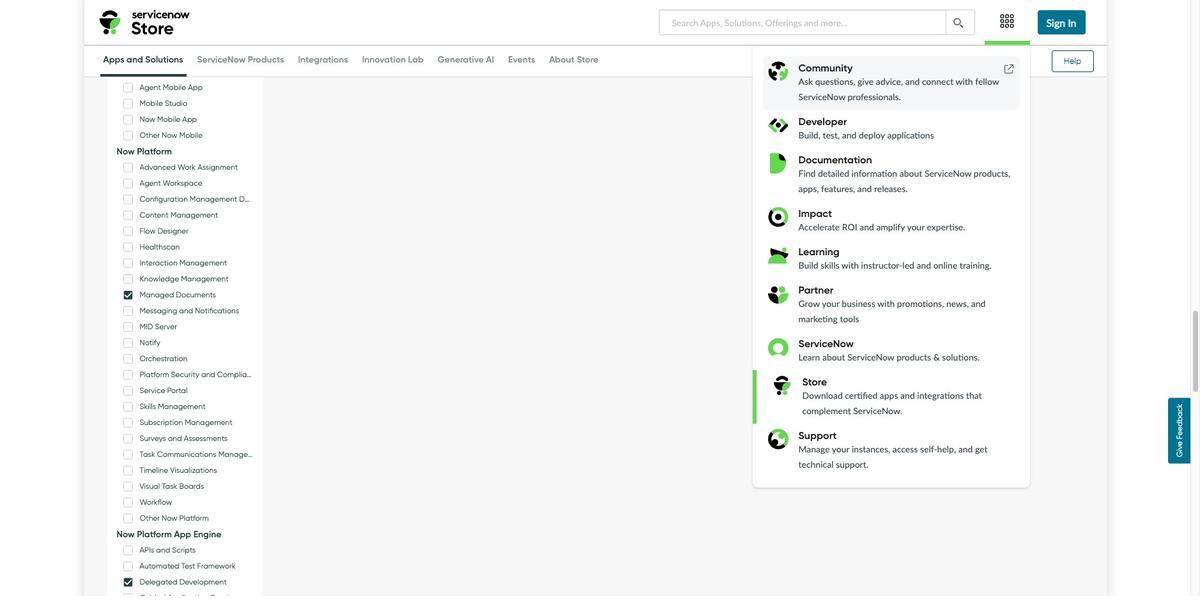 Task type: vqa. For each thing, say whether or not it's contained in the screenshot.
the 'this'
no



Task type: describe. For each thing, give the bounding box(es) containing it.
lab
[[408, 54, 424, 65]]

mid
[[140, 322, 153, 331]]

products
[[248, 54, 284, 65]]

1 vertical spatial service
[[183, 50, 209, 60]]

communications
[[157, 450, 216, 459]]

managed
[[140, 290, 174, 300]]

innovation lab link
[[359, 54, 427, 74]]

servicenow inside 'link'
[[197, 54, 246, 65]]

menu item containing community
[[752, 0, 1030, 488]]

practice
[[161, 18, 190, 28]]

assignment
[[198, 162, 238, 172]]

skills
[[821, 260, 839, 271]]

manage
[[798, 444, 830, 455]]

servicenow products
[[197, 54, 284, 65]]

test,
[[823, 130, 840, 141]]

0 vertical spatial delivery
[[174, 2, 207, 13]]

generative ai link
[[434, 54, 497, 74]]

applications
[[887, 130, 934, 141]]

certified
[[845, 390, 878, 401]]

apis
[[140, 546, 154, 555]]

events link
[[505, 54, 538, 74]]

applications
[[192, 18, 235, 28]]

workspace
[[163, 178, 202, 188]]

help,
[[937, 444, 956, 455]]

sign
[[1046, 17, 1065, 29]]

1 vertical spatial app
[[182, 114, 197, 124]]

Search Apps search field
[[659, 10, 946, 35]]

about store
[[549, 54, 598, 65]]

and inside the apps and solutions link
[[127, 54, 143, 65]]

notify
[[140, 338, 160, 347]]

legal left practice
[[140, 18, 159, 28]]

mobile up studio
[[163, 82, 186, 92]]

assessments
[[184, 434, 228, 443]]

impact accelerate roi and amplify your expertise.
[[798, 207, 965, 233]]

platform up 'engine'
[[179, 514, 209, 523]]

sign in
[[1046, 17, 1076, 29]]

your inside impact accelerate roi and amplify your expertise.
[[907, 222, 925, 233]]

your for support
[[832, 444, 850, 455]]

grow
[[798, 298, 820, 309]]

&
[[933, 352, 940, 363]]

servicenow inside documentation find detailed information about servicenow products, apps, features, and releases.
[[925, 168, 972, 179]]

with inside ask questions, give advice, and connect with fellow servicenow professionals.
[[956, 76, 973, 87]]

now inside 'now platform app engine apis and scripts automated test framework delegated development'
[[117, 529, 135, 540]]

app inside 'now platform app engine apis and scripts automated test framework delegated development'
[[174, 529, 191, 540]]

features,
[[821, 183, 855, 194]]

apps,
[[798, 183, 819, 194]]

and inside ask questions, give advice, and connect with fellow servicenow professionals.
[[905, 76, 920, 87]]

support
[[798, 429, 837, 442]]

1 vertical spatial delivery
[[210, 50, 238, 60]]

training.
[[960, 260, 992, 271]]

servicenow store home image
[[97, 6, 197, 38]]

detailed
[[818, 168, 849, 179]]

business
[[842, 298, 875, 309]]

integrations link
[[295, 54, 351, 74]]

boards
[[179, 482, 204, 491]]

1 horizontal spatial task
[[162, 482, 177, 491]]

advice,
[[876, 76, 903, 87]]

sign in menu item
[[1030, 0, 1094, 45]]

find
[[798, 168, 816, 179]]

0 vertical spatial app
[[188, 82, 203, 92]]

documents
[[176, 290, 216, 300]]

timeline
[[140, 466, 168, 475]]

2 other from the top
[[140, 130, 160, 140]]

delegated
[[140, 578, 177, 587]]

developer build, test, and deploy applications
[[798, 115, 934, 141]]

surveys
[[140, 434, 166, 443]]

information
[[852, 168, 897, 179]]

integrations
[[298, 54, 348, 65]]

legal service delivery legal practice applications legal request management other legal service delivery now mobile agent mobile app mobile studio now mobile app other now mobile now platform advanced work assignment agent workspace configuration management database content management flow designer healthscan interaction management knowledge management managed documents messaging and notifications mid server notify orchestration platform security and compliance service portal skills management subscription management surveys and assessments task communications management timeline visualizations visual task boards workflow other now platform
[[117, 2, 275, 523]]

work
[[178, 162, 196, 172]]

products,
[[974, 168, 1010, 179]]

0 vertical spatial service
[[142, 2, 172, 13]]

led
[[903, 260, 914, 271]]

give
[[858, 76, 874, 87]]

ask questions, give advice, and connect with fellow servicenow professionals.
[[798, 76, 999, 102]]

tab list containing apps and solutions
[[97, 47, 605, 77]]

apps
[[103, 54, 124, 65]]

and inside partner grow your business with promotions, news, and marketing tools
[[971, 298, 986, 309]]

test
[[181, 562, 195, 571]]

request
[[161, 34, 190, 44]]

servicenow up certified at the bottom of the page
[[847, 352, 894, 363]]

and inside the learning build skills with instructor-led and online training.
[[917, 260, 931, 271]]

mobile left studio
[[140, 98, 163, 108]]

partner
[[798, 284, 833, 297]]

content
[[140, 210, 169, 220]]

orchestration
[[140, 354, 187, 363]]

impact
[[798, 207, 832, 220]]

get
[[975, 444, 988, 455]]

workflow
[[140, 498, 172, 507]]

studio
[[165, 98, 187, 108]]

products
[[897, 352, 931, 363]]

sign in button
[[1037, 10, 1085, 35]]

store download certified apps and integrations that complement servicenow.
[[802, 376, 982, 417]]

instances,
[[852, 444, 890, 455]]

platform up advanced
[[137, 146, 172, 157]]

0 horizontal spatial task
[[140, 450, 155, 459]]

2 vertical spatial service
[[140, 386, 165, 395]]

apps and solutions link
[[100, 54, 186, 77]]



Task type: locate. For each thing, give the bounding box(es) containing it.
1 horizontal spatial delivery
[[210, 50, 238, 60]]

interaction
[[140, 258, 177, 268]]

1 vertical spatial other
[[140, 130, 160, 140]]

app down studio
[[182, 114, 197, 124]]

2 vertical spatial other
[[140, 514, 160, 523]]

community
[[798, 61, 853, 74]]

0 vertical spatial other
[[140, 50, 160, 60]]

amplify
[[876, 222, 905, 233]]

menu bar
[[752, 0, 1107, 488]]

service up practice
[[142, 2, 172, 13]]

solutions
[[145, 54, 183, 65]]

0 vertical spatial store
[[577, 54, 598, 65]]

servicenow down questions,
[[798, 91, 845, 102]]

mobile down studio
[[157, 114, 180, 124]]

your inside support manage your instances, access self-help, and get technical support.
[[832, 444, 850, 455]]

about
[[549, 54, 575, 65]]

help link
[[1045, 50, 1094, 72]]

delivery up practice
[[174, 2, 207, 13]]

technical
[[798, 459, 834, 470]]

store inside store download certified apps and integrations that complement servicenow.
[[802, 376, 827, 389]]

with left fellow
[[956, 76, 973, 87]]

menu
[[752, 46, 1030, 488]]

designer
[[157, 226, 188, 236]]

news,
[[946, 298, 969, 309]]

and inside store download certified apps and integrations that complement servicenow.
[[900, 390, 915, 401]]

0 horizontal spatial about
[[822, 352, 845, 363]]

tab list
[[97, 47, 605, 77]]

marketing
[[798, 314, 838, 325]]

app down 'servicenow products' 'link'
[[188, 82, 203, 92]]

platform inside 'now platform app engine apis and scripts automated test framework delegated development'
[[137, 529, 172, 540]]

documentation find detailed information about servicenow products, apps, features, and releases.
[[798, 153, 1010, 194]]

0 vertical spatial with
[[956, 76, 973, 87]]

0 vertical spatial your
[[907, 222, 925, 233]]

delivery
[[174, 2, 207, 13], [210, 50, 238, 60]]

store inside tab list
[[577, 54, 598, 65]]

self-
[[920, 444, 937, 455]]

legal down request
[[162, 50, 181, 60]]

ai
[[486, 54, 494, 65]]

apps and solutions
[[103, 54, 183, 65]]

engine
[[193, 529, 221, 540]]

servicenow inside ask questions, give advice, and connect with fellow servicenow professionals.
[[798, 91, 845, 102]]

events
[[508, 54, 535, 65]]

1 agent from the top
[[140, 82, 161, 92]]

apps
[[880, 390, 898, 401]]

service up "skills"
[[140, 386, 165, 395]]

store right about
[[577, 54, 598, 65]]

legal up apps and solutions
[[140, 34, 159, 44]]

1 other from the top
[[140, 50, 160, 60]]

support.
[[836, 459, 868, 470]]

other down servicenow store home image
[[140, 50, 160, 60]]

and inside developer build, test, and deploy applications
[[842, 130, 857, 141]]

your inside partner grow your business with promotions, news, and marketing tools
[[822, 298, 840, 309]]

1 vertical spatial task
[[162, 482, 177, 491]]

1 vertical spatial your
[[822, 298, 840, 309]]

portal
[[167, 386, 188, 395]]

and inside impact accelerate roi and amplify your expertise.
[[860, 222, 874, 233]]

menu inside 'menu bar'
[[752, 46, 1030, 488]]

1 horizontal spatial store
[[802, 376, 827, 389]]

promotions,
[[897, 298, 944, 309]]

1 vertical spatial store
[[802, 376, 827, 389]]

about inside documentation find detailed information about servicenow products, apps, features, and releases.
[[900, 168, 922, 179]]

connect
[[922, 76, 954, 87]]

task down surveys
[[140, 450, 155, 459]]

servicenow up learn
[[798, 337, 854, 350]]

store up the download
[[802, 376, 827, 389]]

your up support.
[[832, 444, 850, 455]]

help button
[[1052, 50, 1094, 72]]

now platform app engine apis and scripts automated test framework delegated development
[[117, 529, 236, 587]]

menu bar containing community
[[752, 0, 1107, 488]]

2 horizontal spatial with
[[956, 76, 973, 87]]

0 horizontal spatial store
[[577, 54, 598, 65]]

servicenow products link
[[194, 54, 287, 74]]

partner grow your business with promotions, news, and marketing tools
[[798, 284, 986, 325]]

deploy
[[859, 130, 885, 141]]

scripts
[[172, 546, 196, 555]]

delivery down applications on the top of page
[[210, 50, 238, 60]]

other down workflow
[[140, 514, 160, 523]]

developer
[[798, 115, 847, 128]]

1 vertical spatial about
[[822, 352, 845, 363]]

mobile down apps and solutions
[[137, 66, 165, 77]]

other
[[140, 50, 160, 60], [140, 130, 160, 140], [140, 514, 160, 523]]

build,
[[798, 130, 820, 141]]

subscription
[[140, 418, 183, 427]]

other up advanced
[[140, 130, 160, 140]]

about right learn
[[822, 352, 845, 363]]

innovation
[[362, 54, 406, 65]]

security
[[171, 370, 199, 379]]

professionals.
[[848, 91, 901, 102]]

visualizations
[[170, 466, 217, 475]]

agent down advanced
[[140, 178, 161, 188]]

fellow
[[975, 76, 999, 87]]

app up scripts
[[174, 529, 191, 540]]

roi
[[842, 222, 857, 233]]

and inside support manage your instances, access self-help, and get technical support.
[[958, 444, 973, 455]]

1 vertical spatial agent
[[140, 178, 161, 188]]

instructor-
[[861, 260, 903, 271]]

messaging
[[140, 306, 177, 316]]

automated
[[140, 562, 179, 571]]

legal up apps
[[117, 2, 139, 13]]

configuration
[[140, 194, 188, 204]]

skills
[[140, 402, 156, 411]]

solutions.
[[942, 352, 980, 363]]

servicenow learn about servicenow products & solutions.
[[798, 337, 980, 363]]

with
[[956, 76, 973, 87], [841, 260, 859, 271], [877, 298, 895, 309]]

0 vertical spatial agent
[[140, 82, 161, 92]]

download
[[802, 390, 843, 401]]

tools
[[840, 314, 859, 325]]

0 vertical spatial task
[[140, 450, 155, 459]]

and inside documentation find detailed information about servicenow products, apps, features, and releases.
[[857, 183, 872, 194]]

agent
[[140, 82, 161, 92], [140, 178, 161, 188]]

0 horizontal spatial delivery
[[174, 2, 207, 13]]

with right skills
[[841, 260, 859, 271]]

legal
[[117, 2, 139, 13], [140, 18, 159, 28], [140, 34, 159, 44], [162, 50, 181, 60]]

1 horizontal spatial with
[[877, 298, 895, 309]]

database
[[239, 194, 275, 204]]

agent down the apps and solutions link
[[140, 82, 161, 92]]

0 horizontal spatial with
[[841, 260, 859, 271]]

notifications
[[195, 306, 239, 316]]

learn
[[798, 352, 820, 363]]

2 vertical spatial with
[[877, 298, 895, 309]]

with inside partner grow your business with promotions, news, and marketing tools
[[877, 298, 895, 309]]

servicenow down applications on the top of page
[[197, 54, 246, 65]]

and inside 'now platform app engine apis and scripts automated test framework delegated development'
[[156, 546, 170, 555]]

integrations
[[917, 390, 964, 401]]

service down request
[[183, 50, 209, 60]]

3 other from the top
[[140, 514, 160, 523]]

build
[[798, 260, 818, 271]]

platform up the apis
[[137, 529, 172, 540]]

your right amplify
[[907, 222, 925, 233]]

generative
[[438, 54, 484, 65]]

1 vertical spatial with
[[841, 260, 859, 271]]

healthscan
[[140, 242, 180, 252]]

servicenow left products,
[[925, 168, 972, 179]]

with inside the learning build skills with instructor-led and online training.
[[841, 260, 859, 271]]

platform down orchestration
[[140, 370, 169, 379]]

generative ai
[[438, 54, 494, 65]]

your up "marketing"
[[822, 298, 840, 309]]

1 horizontal spatial about
[[900, 168, 922, 179]]

knowledge
[[140, 274, 179, 284]]

about inside servicenow learn about servicenow products & solutions.
[[822, 352, 845, 363]]

menu containing community
[[752, 46, 1030, 488]]

2 vertical spatial your
[[832, 444, 850, 455]]

search image
[[953, 16, 964, 28]]

about up releases. at the right top of the page
[[900, 168, 922, 179]]

help
[[1064, 56, 1081, 66]]

your for partner
[[822, 298, 840, 309]]

ask
[[798, 76, 813, 87]]

mobile up work at the left
[[179, 130, 203, 140]]

that
[[966, 390, 982, 401]]

your
[[907, 222, 925, 233], [822, 298, 840, 309], [832, 444, 850, 455]]

task right visual
[[162, 482, 177, 491]]

0 vertical spatial about
[[900, 168, 922, 179]]

framework
[[197, 562, 236, 571]]

2 agent from the top
[[140, 178, 161, 188]]

with right the business on the right
[[877, 298, 895, 309]]

development
[[179, 578, 227, 587]]

documentation
[[798, 153, 872, 166]]

menu item
[[752, 0, 1030, 488]]

complement
[[802, 406, 851, 417]]

servicenow.
[[853, 406, 902, 417]]

releases.
[[874, 183, 908, 194]]

2 vertical spatial app
[[174, 529, 191, 540]]

support manage your instances, access self-help, and get technical support.
[[798, 429, 988, 470]]

in
[[1068, 17, 1076, 29]]

learning build skills with instructor-led and online training.
[[798, 245, 992, 271]]

server
[[155, 322, 177, 331]]

management
[[191, 34, 239, 44], [190, 194, 237, 204], [170, 210, 218, 220], [179, 258, 227, 268], [181, 274, 229, 284], [158, 402, 206, 411], [185, 418, 232, 427], [218, 450, 266, 459]]

visual
[[140, 482, 160, 491]]

access
[[893, 444, 918, 455]]



